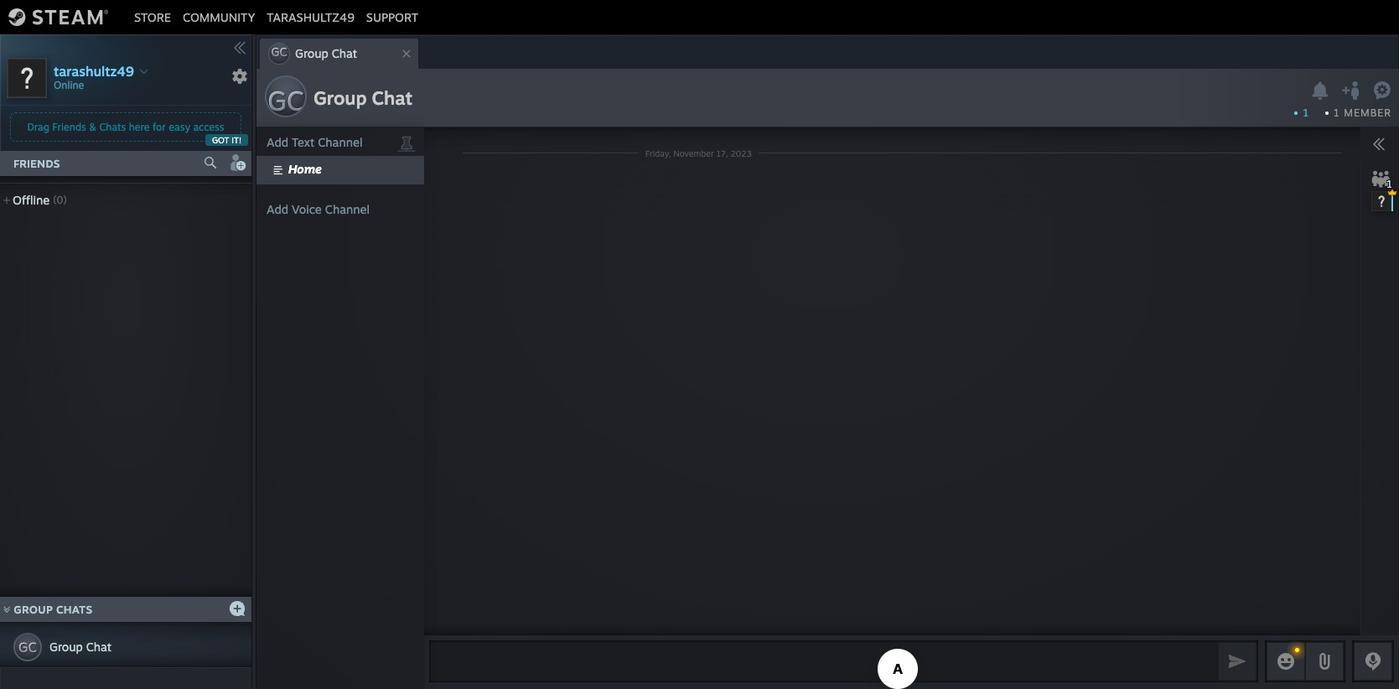 Task type: describe. For each thing, give the bounding box(es) containing it.
gc group chat
[[271, 44, 357, 60]]

)
[[63, 194, 67, 206]]

store
[[134, 10, 171, 24]]

add voice channel
[[267, 202, 370, 216]]

send special image
[[1314, 651, 1335, 671]]

add for add voice channel
[[267, 202, 288, 216]]

gc inside "gc group chat"
[[271, 44, 287, 59]]

manage notification settings image
[[1309, 81, 1331, 100]]

1 for 1 member
[[1334, 106, 1340, 119]]

2023
[[731, 148, 752, 158]]

community link
[[177, 10, 261, 24]]

1 vertical spatial chats
[[56, 603, 93, 616]]

sorting alphabetically image
[[225, 189, 245, 209]]

drag
[[27, 121, 49, 133]]

manage group chat settings image
[[1373, 81, 1395, 103]]

friends inside drag friends & chats here for easy access got it!
[[52, 121, 86, 133]]

support
[[366, 10, 418, 24]]

home
[[288, 162, 322, 176]]

channel for add text channel
[[318, 135, 363, 149]]

add for add text channel
[[267, 135, 288, 149]]

1 vertical spatial chat
[[372, 86, 413, 109]]

&
[[89, 121, 96, 133]]

0 horizontal spatial tarashultz49
[[54, 62, 134, 79]]

for
[[153, 121, 166, 133]]

collapse chats list image
[[0, 606, 19, 613]]

member
[[1344, 106, 1392, 119]]

1 vertical spatial group chat
[[49, 640, 112, 654]]

add a friend image
[[228, 153, 246, 172]]

close this tab image
[[398, 49, 415, 59]]

friday, november 17, 2023
[[645, 148, 752, 158]]

text
[[292, 135, 314, 149]]

1 vertical spatial friends
[[13, 157, 60, 170]]

access
[[193, 121, 224, 133]]

offline ( 0 )
[[13, 193, 67, 207]]

create a group chat image
[[229, 600, 246, 617]]

search my friends list image
[[203, 155, 218, 170]]



Task type: locate. For each thing, give the bounding box(es) containing it.
0 vertical spatial gc
[[271, 44, 287, 59]]

add
[[267, 135, 288, 149], [267, 202, 288, 216]]

0 vertical spatial chat
[[332, 46, 357, 60]]

0 vertical spatial group chat
[[314, 86, 413, 109]]

got
[[212, 135, 229, 145]]

create new text channel image
[[267, 132, 283, 149]]

tarashultz49 up "gc group chat"
[[267, 10, 354, 24]]

add text channel
[[267, 135, 363, 149]]

2 horizontal spatial chat
[[372, 86, 413, 109]]

group chat
[[314, 86, 413, 109], [49, 640, 112, 654]]

17,
[[716, 148, 728, 158]]

channel for add voice channel
[[325, 202, 370, 216]]

group chat down group chats
[[49, 640, 112, 654]]

chats right the &
[[99, 121, 126, 133]]

tarashultz49
[[267, 10, 354, 24], [54, 62, 134, 79]]

manage friends list settings image
[[231, 68, 248, 85]]

channel
[[318, 135, 363, 149], [325, 202, 370, 216]]

2 vertical spatial gc
[[19, 639, 37, 656]]

friday,
[[645, 148, 671, 158]]

chat down the tarashultz49 link at the top left
[[332, 46, 357, 60]]

1 vertical spatial tarashultz49
[[54, 62, 134, 79]]

1 1 from the left
[[1303, 106, 1309, 119]]

chat up the unpin channel list "icon" on the left top of the page
[[372, 86, 413, 109]]

1 add from the top
[[267, 135, 288, 149]]

gc down the tarashultz49 link at the top left
[[271, 44, 287, 59]]

chats inside drag friends & chats here for easy access got it!
[[99, 121, 126, 133]]

1 horizontal spatial chat
[[332, 46, 357, 60]]

1
[[1303, 106, 1309, 119], [1334, 106, 1340, 119]]

1 horizontal spatial group chat
[[314, 86, 413, 109]]

1 horizontal spatial tarashultz49
[[267, 10, 354, 24]]

0
[[57, 194, 63, 206]]

1 left 1 member
[[1303, 106, 1309, 119]]

community
[[183, 10, 255, 24]]

november
[[673, 148, 714, 158]]

gc
[[271, 44, 287, 59], [268, 84, 304, 117], [19, 639, 37, 656]]

online
[[54, 78, 84, 91]]

chat
[[332, 46, 357, 60], [372, 86, 413, 109], [86, 640, 112, 654]]

1 horizontal spatial chats
[[99, 121, 126, 133]]

expand member list image
[[1372, 137, 1386, 151]]

1 left member
[[1334, 106, 1340, 119]]

1 vertical spatial add
[[267, 202, 288, 216]]

unpin channel list image
[[396, 131, 417, 153]]

easy
[[169, 121, 190, 133]]

here
[[129, 121, 150, 133]]

0 horizontal spatial chat
[[86, 640, 112, 654]]

group
[[295, 46, 328, 60], [314, 86, 367, 109], [14, 603, 53, 616], [49, 640, 83, 654]]

0 vertical spatial friends
[[52, 121, 86, 133]]

friends
[[52, 121, 86, 133], [13, 157, 60, 170]]

group chats
[[14, 603, 93, 616]]

chat down group chats
[[86, 640, 112, 654]]

add left voice
[[267, 202, 288, 216]]

chats
[[99, 121, 126, 133], [56, 603, 93, 616]]

None text field
[[429, 640, 1215, 682]]

offline
[[13, 193, 50, 207]]

friends down drag
[[13, 157, 60, 170]]

chat inside "gc group chat"
[[332, 46, 357, 60]]

2 vertical spatial chat
[[86, 640, 112, 654]]

0 vertical spatial channel
[[318, 135, 363, 149]]

add left text
[[267, 135, 288, 149]]

0 vertical spatial tarashultz49
[[267, 10, 354, 24]]

(
[[53, 194, 57, 206]]

store link
[[128, 10, 177, 24]]

it!
[[232, 135, 241, 145]]

support link
[[360, 10, 424, 24]]

gc down collapse chats list icon
[[19, 639, 37, 656]]

tarashultz49 link
[[261, 10, 360, 24]]

0 horizontal spatial chats
[[56, 603, 93, 616]]

submit image
[[1226, 650, 1248, 672]]

2 add from the top
[[267, 202, 288, 216]]

friends left the &
[[52, 121, 86, 133]]

0 horizontal spatial 1
[[1303, 106, 1309, 119]]

voice
[[292, 202, 322, 216]]

2 1 from the left
[[1334, 106, 1340, 119]]

tarashultz49 up the &
[[54, 62, 134, 79]]

1 vertical spatial channel
[[325, 202, 370, 216]]

channel right voice
[[325, 202, 370, 216]]

group chat up the unpin channel list "icon" on the left top of the page
[[314, 86, 413, 109]]

0 horizontal spatial group chat
[[49, 640, 112, 654]]

0 vertical spatial add
[[267, 135, 288, 149]]

1 member
[[1334, 106, 1392, 119]]

group inside "gc group chat"
[[295, 46, 328, 60]]

gc up create new text channel image
[[268, 84, 304, 117]]

1 for 1
[[1303, 106, 1309, 119]]

1 horizontal spatial 1
[[1334, 106, 1340, 119]]

invite a friend to this group chat image
[[1341, 80, 1363, 101]]

channel right text
[[318, 135, 363, 149]]

0 vertical spatial chats
[[99, 121, 126, 133]]

chats right collapse chats list icon
[[56, 603, 93, 616]]

drag friends & chats here for easy access got it!
[[27, 121, 241, 145]]

1 vertical spatial gc
[[268, 84, 304, 117]]

create new voice channel image
[[267, 200, 283, 216]]



Task type: vqa. For each thing, say whether or not it's contained in the screenshot.
The Or to the right
no



